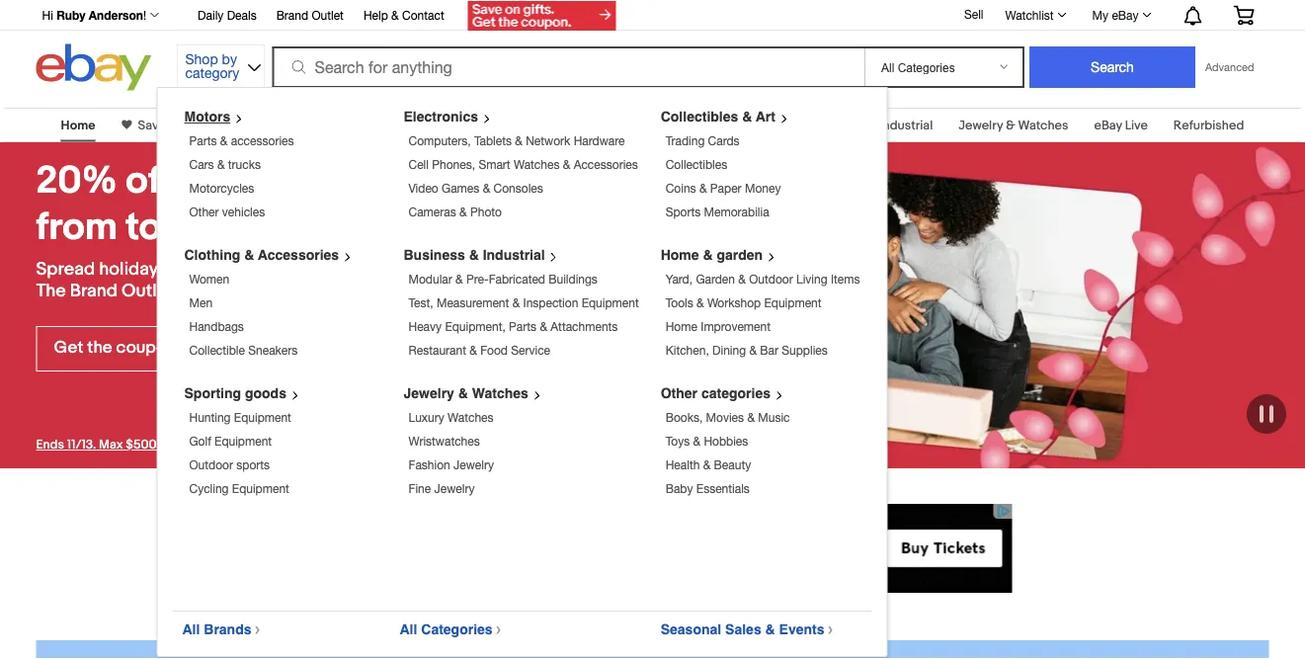 Task type: vqa. For each thing, say whether or not it's contained in the screenshot.


Task type: describe. For each thing, give the bounding box(es) containing it.
collectible sneakers link
[[189, 343, 298, 357]]

fashion
[[409, 458, 450, 472]]

saved
[[138, 118, 174, 133]]

sporting for sporting goods
[[184, 385, 241, 401]]

top
[[126, 204, 185, 250]]

advanced link
[[1196, 47, 1264, 87]]

trucks
[[228, 158, 261, 171]]

handbags
[[189, 320, 244, 334]]

cameras
[[409, 205, 456, 219]]

women
[[189, 272, 229, 286]]

home for home & garden
[[661, 247, 699, 263]]

equipment,
[[445, 320, 506, 334]]

garden
[[717, 247, 763, 263]]

yard,
[[666, 272, 693, 286]]

network
[[526, 134, 571, 148]]

parts inside 'parts & accessories cars & trucks motorcycles other vehicles'
[[189, 134, 217, 148]]

industrial inside 20% off gifts from top brands main content
[[880, 118, 933, 133]]

none submit inside shop by category banner
[[1030, 46, 1196, 88]]

restaurant & food service link
[[409, 343, 551, 357]]

women men handbags collectible sneakers
[[189, 272, 298, 357]]

yard, garden & outdoor living items link
[[666, 272, 860, 286]]

get
[[54, 338, 83, 358]]

goods
[[747, 118, 788, 133]]

categories
[[702, 385, 771, 401]]

2x
[[255, 437, 269, 453]]

watches inside the computers, tablets & network hardware cell phones, smart watches & accessories video games & consoles cameras & photo
[[514, 158, 560, 171]]

tools & workshop equipment link
[[666, 296, 822, 310]]

ends
[[36, 437, 64, 453]]

at
[[275, 259, 291, 280]]

watches down food
[[472, 385, 529, 401]]

home inside yard, garden & outdoor living items tools & workshop equipment home improvement kitchen, dining & bar supplies
[[666, 320, 698, 334]]

outdoor sports link
[[189, 458, 270, 472]]

baby essentials link
[[666, 482, 750, 496]]

fashion jewelry link
[[409, 458, 494, 472]]

outdoor inside hunting equipment golf equipment outdoor sports cycling equipment
[[189, 458, 233, 472]]

video games & consoles link
[[409, 181, 543, 195]]

luxury watches wristwatches fashion jewelry fine jewelry
[[409, 411, 494, 496]]

toys & hobbies link
[[666, 434, 748, 448]]

live
[[1125, 118, 1148, 133]]

collectibles inside trading cards collectibles coins & paper money sports memorabilia
[[666, 158, 727, 171]]

collectible
[[189, 343, 245, 357]]

home for home & garden
[[454, 118, 489, 133]]

other vehicles link
[[189, 205, 265, 219]]

saved link
[[132, 118, 174, 133]]

ends 11/13. max $500 off select items. 2x use.
[[36, 437, 296, 453]]

20% off gifts from top brands main content
[[0, 96, 1305, 659]]

sports
[[236, 458, 270, 472]]

trading cards link
[[666, 134, 740, 148]]

music
[[758, 411, 790, 424]]

get the coupon link
[[36, 326, 225, 371]]

all for all brands
[[182, 622, 200, 637]]

sporting goods
[[694, 118, 788, 133]]

seasonal sales & events link
[[661, 622, 841, 637]]

from
[[36, 204, 117, 250]]

equipment down 'sports'
[[232, 482, 289, 496]]

cars & trucks link
[[189, 158, 261, 171]]

photo
[[470, 205, 502, 219]]

items
[[831, 272, 860, 286]]

video
[[409, 181, 439, 195]]

sales
[[725, 622, 762, 637]]

home for home
[[61, 118, 95, 133]]

essentials
[[697, 482, 750, 496]]

equipment inside yard, garden & outdoor living items tools & workshop equipment home improvement kitchen, dining & bar supplies
[[764, 296, 822, 310]]

equipment down the hunting equipment 'link'
[[214, 434, 272, 448]]

phones,
[[432, 158, 475, 171]]

accessories inside the computers, tablets & network hardware cell phones, smart watches & accessories video games & consoles cameras & photo
[[574, 158, 638, 171]]

shop
[[185, 51, 218, 67]]

books, movies & music toys & hobbies health & beauty baby essentials
[[666, 411, 790, 496]]

watches inside 20% off gifts from top brands main content
[[1018, 118, 1069, 133]]

motorcycles link
[[189, 181, 254, 195]]

watchlist link
[[995, 3, 1076, 27]]

outlet.
[[121, 280, 178, 302]]

deals
[[227, 259, 271, 280]]

advertisement region
[[293, 504, 1012, 593]]

anderson
[[89, 8, 143, 22]]

games
[[442, 181, 480, 195]]

by
[[222, 51, 237, 67]]

business inside shop by category banner
[[404, 247, 465, 263]]

luxury
[[409, 411, 444, 424]]

vehicles
[[222, 205, 265, 219]]

toys link
[[642, 118, 669, 133]]

other inside 'parts & accessories cars & trucks motorcycles other vehicles'
[[189, 205, 219, 219]]

0 horizontal spatial accessories
[[258, 247, 339, 263]]

sporting goods
[[184, 385, 287, 401]]

hunting
[[189, 411, 231, 424]]

$500
[[126, 437, 157, 453]]

health & beauty link
[[666, 458, 751, 472]]

other categories link
[[661, 385, 792, 401]]

daily deals link
[[198, 5, 257, 27]]

sporting goods link
[[184, 385, 307, 401]]

0 horizontal spatial jewelry & watches link
[[404, 385, 549, 401]]

20% off gifts from top brands link
[[36, 158, 321, 251]]

home & garden link
[[454, 118, 547, 133]]

Search for anything text field
[[275, 48, 861, 86]]

items.
[[217, 437, 252, 453]]

daily deals
[[198, 8, 257, 22]]

heavy
[[409, 320, 442, 334]]

jewelry & watches for the rightmost jewelry & watches link
[[959, 118, 1069, 133]]

tablets
[[474, 134, 512, 148]]

home & garden
[[454, 118, 547, 133]]

daily
[[198, 8, 224, 22]]

money
[[745, 181, 781, 195]]

jewelry inside 20% off gifts from top brands main content
[[959, 118, 1003, 133]]

clothing & accessories link
[[184, 247, 360, 263]]

1 vertical spatial collectibles link
[[666, 158, 727, 171]]

brand outlet link
[[276, 5, 344, 27]]

computers, tablets & network hardware link
[[409, 134, 625, 148]]

ebay live link
[[1094, 118, 1148, 133]]

handbags link
[[189, 320, 244, 334]]

supplies
[[782, 343, 828, 357]]

all categories
[[400, 622, 493, 637]]



Task type: locate. For each thing, give the bounding box(es) containing it.
garden up computers, tablets & network hardware link
[[504, 118, 547, 133]]

equipment down living
[[764, 296, 822, 310]]

buildings
[[549, 272, 598, 286]]

health
[[666, 458, 700, 472]]

toys up health
[[666, 434, 690, 448]]

watches up wristwatches
[[448, 411, 494, 424]]

1 vertical spatial industrial
[[483, 247, 545, 263]]

2 all from the left
[[400, 622, 417, 637]]

toys inside books, movies & music toys & hobbies health & beauty baby essentials
[[666, 434, 690, 448]]

select
[[178, 437, 214, 453]]

home
[[61, 118, 95, 133], [454, 118, 489, 133], [661, 247, 699, 263], [666, 320, 698, 334]]

0 vertical spatial other
[[189, 205, 219, 219]]

1 horizontal spatial business & industrial
[[813, 118, 933, 133]]

jewelry & watches for the leftmost jewelry & watches link
[[404, 385, 529, 401]]

0 horizontal spatial sporting
[[184, 385, 241, 401]]

clothing
[[184, 247, 240, 263]]

business & industrial inside 20% off gifts from top brands main content
[[813, 118, 933, 133]]

coins
[[666, 181, 696, 195]]

business & industrial inside shop by category banner
[[404, 247, 545, 263]]

sporting inside 20% off gifts from top brands main content
[[694, 118, 745, 133]]

home improvement link
[[666, 320, 771, 334]]

1 horizontal spatial business & industrial link
[[813, 118, 933, 133]]

parts down test, measurement & inspection equipment 'link'
[[509, 320, 537, 334]]

0 horizontal spatial outdoor
[[189, 458, 233, 472]]

toys inside 20% off gifts from top brands main content
[[642, 118, 669, 133]]

off right $500
[[160, 437, 175, 453]]

all brands link
[[182, 622, 268, 637]]

modular & pre-fabricated buildings link
[[409, 272, 598, 286]]

motors inside shop by category banner
[[184, 109, 230, 125]]

coins & paper money link
[[666, 181, 781, 195]]

food
[[480, 343, 508, 357]]

other categories
[[661, 385, 771, 401]]

home up yard, at right top
[[661, 247, 699, 263]]

collectibles up cell
[[357, 118, 428, 133]]

category
[[185, 65, 239, 81]]

watches left ebay live link
[[1018, 118, 1069, 133]]

business up "modular"
[[404, 247, 465, 263]]

0 horizontal spatial business
[[404, 247, 465, 263]]

1 horizontal spatial business
[[813, 118, 865, 133]]

1 horizontal spatial outdoor
[[749, 272, 793, 286]]

1 horizontal spatial other
[[661, 385, 698, 401]]

the
[[36, 280, 66, 302]]

watches down network
[[514, 158, 560, 171]]

open button
[[0, 0, 71, 24]]

events
[[779, 622, 825, 637]]

0 horizontal spatial garden
[[504, 118, 547, 133]]

0 vertical spatial business
[[813, 118, 865, 133]]

sporting up hunting
[[184, 385, 241, 401]]

women link
[[189, 272, 229, 286]]

golf
[[189, 434, 211, 448]]

refurbished link
[[1174, 118, 1245, 133]]

business inside 20% off gifts from top brands main content
[[813, 118, 865, 133]]

1 vertical spatial garden
[[696, 272, 735, 286]]

max
[[99, 437, 123, 453]]

& inside trading cards collectibles coins & paper money sports memorabilia
[[700, 181, 707, 195]]

ebay inside my ebay link
[[1112, 8, 1139, 22]]

account navigation
[[31, 0, 1269, 33]]

cycling
[[189, 482, 229, 496]]

1 vertical spatial outdoor
[[189, 458, 233, 472]]

toys up trading
[[642, 118, 669, 133]]

garden inside 20% off gifts from top brands main content
[[504, 118, 547, 133]]

tools
[[666, 296, 693, 310]]

1 horizontal spatial jewelry & watches link
[[959, 118, 1069, 133]]

trading cards collectibles coins & paper money sports memorabilia
[[666, 134, 781, 219]]

improvement
[[701, 320, 771, 334]]

my ebay link
[[1082, 3, 1161, 27]]

my ebay
[[1093, 8, 1139, 22]]

1 vertical spatial accessories
[[258, 247, 339, 263]]

sporting inside shop by category banner
[[184, 385, 241, 401]]

test, measurement & inspection equipment link
[[409, 296, 639, 310]]

0 horizontal spatial business & industrial link
[[404, 247, 566, 263]]

garden inside yard, garden & outdoor living items tools & workshop equipment home improvement kitchen, dining & bar supplies
[[696, 272, 735, 286]]

ebay right my
[[1112, 8, 1139, 22]]

outdoor
[[749, 272, 793, 286], [189, 458, 233, 472]]

outdoor up the tools & workshop equipment link
[[749, 272, 793, 286]]

0 vertical spatial ebay
[[1112, 8, 1139, 22]]

equipment up attachments
[[582, 296, 639, 310]]

equipment down goods
[[234, 411, 291, 424]]

help & contact
[[364, 8, 444, 22]]

1 vertical spatial toys
[[666, 434, 690, 448]]

1 horizontal spatial jewelry & watches
[[959, 118, 1069, 133]]

&
[[391, 8, 399, 22], [742, 109, 752, 125], [492, 118, 501, 133], [868, 118, 877, 133], [1006, 118, 1015, 133], [220, 134, 228, 148], [515, 134, 523, 148], [217, 158, 225, 171], [563, 158, 571, 171], [483, 181, 490, 195], [700, 181, 707, 195], [460, 205, 467, 219], [244, 247, 254, 263], [469, 247, 479, 263], [703, 247, 713, 263], [456, 272, 463, 286], [738, 272, 746, 286], [513, 296, 520, 310], [697, 296, 704, 310], [540, 320, 547, 334], [470, 343, 477, 357], [749, 343, 757, 357], [458, 385, 468, 401], [747, 411, 755, 424], [693, 434, 701, 448], [703, 458, 711, 472], [765, 622, 775, 637]]

cell
[[409, 158, 429, 171]]

1 horizontal spatial industrial
[[880, 118, 933, 133]]

1 vertical spatial other
[[661, 385, 698, 401]]

all left categories
[[400, 622, 417, 637]]

collectibles for collectibles & art
[[661, 109, 738, 125]]

sports
[[666, 205, 701, 219]]

service
[[511, 343, 551, 357]]

industrial
[[880, 118, 933, 133], [483, 247, 545, 263]]

accessories
[[574, 158, 638, 171], [258, 247, 339, 263]]

industrial inside shop by category banner
[[483, 247, 545, 263]]

get the coupon
[[54, 338, 179, 358]]

motors inside 20% off gifts from top brands main content
[[200, 118, 240, 133]]

kitchen, dining & bar supplies link
[[666, 343, 828, 357]]

1 horizontal spatial sporting
[[694, 118, 745, 133]]

paper
[[710, 181, 742, 195]]

off inside 20% off gifts from top brands spread holiday joy with deals at the brand outlet.
[[126, 158, 174, 204]]

parts up cars on the left of page
[[189, 134, 217, 148]]

0 horizontal spatial brand
[[70, 280, 117, 302]]

& inside account navigation
[[391, 8, 399, 22]]

0 horizontal spatial all
[[182, 622, 200, 637]]

brand outlet
[[276, 8, 344, 22]]

0 vertical spatial outdoor
[[749, 272, 793, 286]]

use.
[[272, 437, 296, 453]]

coupon
[[116, 338, 176, 358]]

jewelry & watches inside 20% off gifts from top brands main content
[[959, 118, 1069, 133]]

watches inside luxury watches wristwatches fashion jewelry fine jewelry
[[448, 411, 494, 424]]

collectibles link up cell
[[357, 118, 428, 133]]

0 horizontal spatial jewelry & watches
[[404, 385, 529, 401]]

all for all categories
[[400, 622, 417, 637]]

my
[[1093, 8, 1109, 22]]

0 vertical spatial business & industrial
[[813, 118, 933, 133]]

0 vertical spatial sporting
[[694, 118, 745, 133]]

sporting for sporting goods
[[694, 118, 745, 133]]

living
[[796, 272, 828, 286]]

1 all from the left
[[182, 622, 200, 637]]

20%
[[36, 158, 117, 204]]

0 horizontal spatial business & industrial
[[404, 247, 545, 263]]

brand inside account navigation
[[276, 8, 308, 22]]

trading
[[666, 134, 705, 148]]

contact
[[402, 8, 444, 22]]

1 vertical spatial brand
[[70, 280, 117, 302]]

1 horizontal spatial garden
[[696, 272, 735, 286]]

hi ruby anderson !
[[42, 8, 146, 22]]

0 vertical spatial toys
[[642, 118, 669, 133]]

0 horizontal spatial industrial
[[483, 247, 545, 263]]

0 horizontal spatial collectibles link
[[357, 118, 428, 133]]

brand left outlet
[[276, 8, 308, 22]]

seasonal sales & events
[[661, 622, 825, 637]]

off up top
[[126, 158, 174, 204]]

all categories link
[[400, 622, 510, 637]]

outdoor inside yard, garden & outdoor living items tools & workshop equipment home improvement kitchen, dining & bar supplies
[[749, 272, 793, 286]]

fabricated
[[489, 272, 545, 286]]

your shopping cart image
[[1233, 5, 1256, 25]]

home up 20%
[[61, 118, 95, 133]]

jewelry & watches inside shop by category banner
[[404, 385, 529, 401]]

1 vertical spatial sporting
[[184, 385, 241, 401]]

1 vertical spatial off
[[160, 437, 175, 453]]

1 horizontal spatial parts
[[509, 320, 537, 334]]

parts inside modular & pre-fabricated buildings test, measurement & inspection equipment heavy equipment, parts & attachments restaurant & food service
[[509, 320, 537, 334]]

0 vertical spatial collectibles link
[[357, 118, 428, 133]]

electronics link
[[404, 109, 499, 125]]

sporting up cards
[[694, 118, 745, 133]]

equipment
[[582, 296, 639, 310], [764, 296, 822, 310], [234, 411, 291, 424], [214, 434, 272, 448], [232, 482, 289, 496]]

art
[[756, 109, 776, 125]]

other down motorcycles
[[189, 205, 219, 219]]

equipment inside modular & pre-fabricated buildings test, measurement & inspection equipment heavy equipment, parts & attachments restaurant & food service
[[582, 296, 639, 310]]

men
[[189, 296, 213, 310]]

brand inside 20% off gifts from top brands spread holiday joy with deals at the brand outlet.
[[70, 280, 117, 302]]

advanced
[[1206, 61, 1255, 74]]

pre-
[[466, 272, 489, 286]]

collectibles for the collectibles link to the top
[[357, 118, 428, 133]]

0 vertical spatial parts
[[189, 134, 217, 148]]

consoles
[[494, 181, 543, 195]]

ebay inside 20% off gifts from top brands main content
[[1094, 118, 1122, 133]]

with
[[189, 259, 223, 280]]

outdoor up cycling
[[189, 458, 233, 472]]

1 vertical spatial jewelry & watches link
[[404, 385, 549, 401]]

20% off gifts from top brands spread holiday joy with deals at the brand outlet.
[[36, 158, 314, 302]]

shop by category banner
[[31, 0, 1269, 657]]

books, movies & music link
[[666, 411, 790, 424]]

get the coupon image
[[468, 1, 616, 31]]

collectibles down trading cards link
[[666, 158, 727, 171]]

None submit
[[1030, 46, 1196, 88]]

1 vertical spatial business & industrial
[[404, 247, 545, 263]]

0 vertical spatial brand
[[276, 8, 308, 22]]

brand down spread
[[70, 280, 117, 302]]

test,
[[409, 296, 433, 310]]

1 horizontal spatial brand
[[276, 8, 308, 22]]

yard, garden & outdoor living items tools & workshop equipment home improvement kitchen, dining & bar supplies
[[666, 272, 860, 357]]

business right goods
[[813, 118, 865, 133]]

sneakers
[[248, 343, 298, 357]]

all left "brands"
[[182, 622, 200, 637]]

0 horizontal spatial other
[[189, 205, 219, 219]]

1 vertical spatial parts
[[509, 320, 537, 334]]

other up books,
[[661, 385, 698, 401]]

fine
[[409, 482, 431, 496]]

1 horizontal spatial collectibles link
[[666, 158, 727, 171]]

0 horizontal spatial parts
[[189, 134, 217, 148]]

1 vertical spatial jewelry & watches
[[404, 385, 529, 401]]

0 vertical spatial off
[[126, 158, 174, 204]]

all brands
[[182, 622, 252, 637]]

0 vertical spatial industrial
[[880, 118, 933, 133]]

home up tablets
[[454, 118, 489, 133]]

home down tools
[[666, 320, 698, 334]]

1 vertical spatial business
[[404, 247, 465, 263]]

0 vertical spatial jewelry & watches
[[959, 118, 1069, 133]]

1 vertical spatial ebay
[[1094, 118, 1122, 133]]

0 vertical spatial business & industrial link
[[813, 118, 933, 133]]

ends 11/13. max $500 off select items. 2x use. link
[[36, 437, 296, 453]]

watches
[[1018, 118, 1069, 133], [514, 158, 560, 171], [472, 385, 529, 401], [448, 411, 494, 424]]

0 vertical spatial accessories
[[574, 158, 638, 171]]

ebay left live
[[1094, 118, 1122, 133]]

garden down home & garden
[[696, 272, 735, 286]]

shop by category button
[[176, 44, 265, 86]]

collectibles link
[[357, 118, 428, 133], [666, 158, 727, 171]]

cameras & photo link
[[409, 205, 502, 219]]

0 vertical spatial jewelry & watches link
[[959, 118, 1069, 133]]

gifts
[[182, 158, 263, 204]]

sports memorabilia link
[[666, 205, 769, 219]]

1 horizontal spatial accessories
[[574, 158, 638, 171]]

off
[[126, 158, 174, 204], [160, 437, 175, 453]]

wristwatches
[[409, 434, 480, 448]]

collectibles up trading cards link
[[661, 109, 738, 125]]

1 horizontal spatial all
[[400, 622, 417, 637]]

0 vertical spatial garden
[[504, 118, 547, 133]]

categories
[[421, 622, 493, 637]]

smart
[[479, 158, 511, 171]]

collectibles inside 20% off gifts from top brands main content
[[357, 118, 428, 133]]

collectibles link down trading cards link
[[666, 158, 727, 171]]

1 vertical spatial business & industrial link
[[404, 247, 566, 263]]



